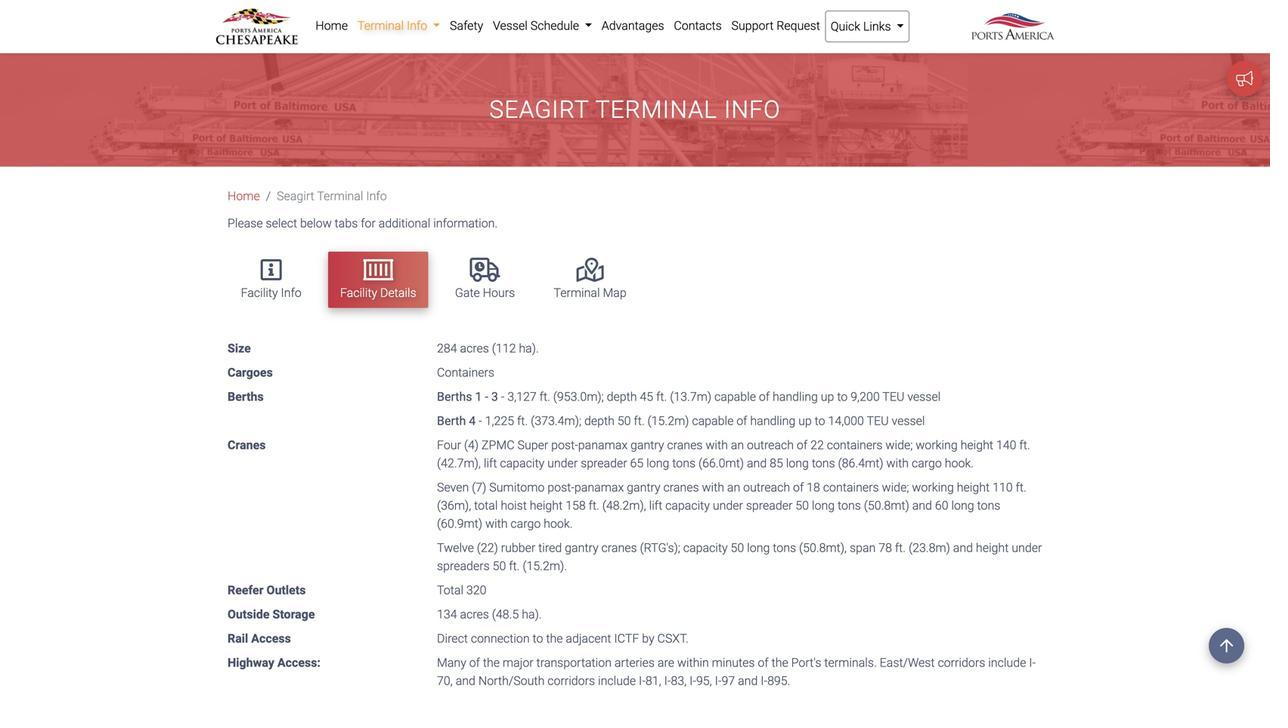 Task type: vqa. For each thing, say whether or not it's contained in the screenshot.
credit card front 'image'
no



Task type: locate. For each thing, give the bounding box(es) containing it.
ft. down rubber
[[509, 559, 520, 574]]

- right 3
[[501, 390, 505, 404]]

super
[[518, 438, 548, 453]]

home up please
[[228, 189, 260, 203]]

to left '9,200'
[[837, 390, 848, 404]]

safety
[[450, 19, 483, 33]]

capacity inside "seven (7) sumitomo post-panamax gantry cranes with an outreach of 18 containers wide; working height 110 ft. (36m), total hoist height 158 ft. (48.2m), lift capacity under spreader 50 long tons (50.8mt) and 60 long tons (60.9mt) with cargo hook."
[[666, 499, 710, 513]]

up up 14,000 at the bottom of page
[[821, 390, 834, 404]]

home left the 'terminal info'
[[316, 19, 348, 33]]

include
[[989, 656, 1026, 670], [598, 674, 636, 689]]

1 acres from the top
[[460, 341, 489, 356]]

and right 70,
[[456, 674, 476, 689]]

by
[[642, 632, 655, 646]]

acres up containers
[[460, 341, 489, 356]]

1 horizontal spatial lift
[[649, 499, 663, 513]]

teu down '9,200'
[[867, 414, 889, 428]]

65
[[630, 456, 644, 471]]

1 vertical spatial to
[[815, 414, 825, 428]]

depth down (953.0m);
[[585, 414, 615, 428]]

1 vertical spatial hook.
[[544, 517, 573, 531]]

to up major
[[533, 632, 543, 646]]

tons left (50.8mt),
[[773, 541, 796, 555]]

home link up please
[[228, 189, 260, 203]]

ha). right (112 on the left of the page
[[519, 341, 539, 356]]

1 vertical spatial post-
[[548, 481, 575, 495]]

1 vertical spatial gantry
[[627, 481, 661, 495]]

working inside four (4) zpmc super post-panamax gantry cranes with an outreach of 22 containers wide; working height 140 ft. (42.7m), lift capacity under spreader 65 long tons (66.0mt) and 85 long tons (86.4mt) with cargo hook.
[[916, 438, 958, 453]]

1 horizontal spatial hook.
[[945, 456, 974, 471]]

cranes inside twelve (22) rubber tired gantry cranes (rtg's); capacity 50 long tons (50.8mt), span 78 ft. (23.8m) and height under spreaders 50 ft. (15.2m).
[[602, 541, 637, 555]]

0 horizontal spatial berths
[[228, 390, 264, 404]]

up up 22 at the bottom right of page
[[799, 414, 812, 428]]

details
[[380, 286, 416, 300]]

1 vertical spatial containers
[[823, 481, 879, 495]]

post- down (373.4m);
[[551, 438, 578, 453]]

handling up 22 at the bottom right of page
[[773, 390, 818, 404]]

berths down "cargoes"
[[228, 390, 264, 404]]

1 vertical spatial spreader
[[746, 499, 793, 513]]

quick links link
[[825, 11, 910, 42]]

hook. up 60
[[945, 456, 974, 471]]

an inside "seven (7) sumitomo post-panamax gantry cranes with an outreach of 18 containers wide; working height 110 ft. (36m), total hoist height 158 ft. (48.2m), lift capacity under spreader 50 long tons (50.8mt) and 60 long tons (60.9mt) with cargo hook."
[[727, 481, 741, 495]]

schedule
[[531, 19, 579, 33]]

an down the '(66.0mt)'
[[727, 481, 741, 495]]

1 horizontal spatial the
[[546, 632, 563, 646]]

0 vertical spatial wide;
[[886, 438, 913, 453]]

- right 4
[[479, 414, 482, 428]]

facility up size
[[241, 286, 278, 300]]

0 vertical spatial hook.
[[945, 456, 974, 471]]

tab list
[[222, 245, 1055, 315]]

berths
[[228, 390, 264, 404], [437, 390, 472, 404]]

tons inside twelve (22) rubber tired gantry cranes (rtg's); capacity 50 long tons (50.8mt), span 78 ft. (23.8m) and height under spreaders 50 ft. (15.2m).
[[773, 541, 796, 555]]

1 horizontal spatial berths
[[437, 390, 472, 404]]

depth left 45
[[607, 390, 637, 404]]

information.
[[433, 216, 498, 231]]

map
[[603, 286, 627, 300]]

1 vertical spatial ha).
[[522, 608, 542, 622]]

0 horizontal spatial corridors
[[548, 674, 595, 689]]

height down 110
[[976, 541, 1009, 555]]

the down connection
[[483, 656, 500, 670]]

acres down 320
[[460, 608, 489, 622]]

50
[[618, 414, 631, 428], [796, 499, 809, 513], [731, 541, 744, 555], [493, 559, 506, 574]]

under down the '(66.0mt)'
[[713, 499, 743, 513]]

sumitomo
[[489, 481, 545, 495]]

0 vertical spatial gantry
[[631, 438, 664, 453]]

vessel
[[908, 390, 941, 404], [892, 414, 925, 428]]

an up the '(66.0mt)'
[[731, 438, 744, 453]]

1 vertical spatial under
[[713, 499, 743, 513]]

additional
[[379, 216, 431, 231]]

total
[[437, 583, 464, 598]]

1 horizontal spatial spreader
[[746, 499, 793, 513]]

1 vertical spatial up
[[799, 414, 812, 428]]

1 vertical spatial panamax
[[575, 481, 624, 495]]

outreach down '85'
[[743, 481, 790, 495]]

1 horizontal spatial corridors
[[938, 656, 986, 670]]

capable right the (13.7m)
[[715, 390, 756, 404]]

post- inside four (4) zpmc super post-panamax gantry cranes with an outreach of 22 containers wide; working height 140 ft. (42.7m), lift capacity under spreader 65 long tons (66.0mt) and 85 long tons (86.4mt) with cargo hook.
[[551, 438, 578, 453]]

1 vertical spatial home
[[228, 189, 260, 203]]

gantry inside "seven (7) sumitomo post-panamax gantry cranes with an outreach of 18 containers wide; working height 110 ft. (36m), total hoist height 158 ft. (48.2m), lift capacity under spreader 50 long tons (50.8mt) and 60 long tons (60.9mt) with cargo hook."
[[627, 481, 661, 495]]

arteries
[[615, 656, 655, 670]]

1 vertical spatial seagirt
[[277, 189, 314, 203]]

0 vertical spatial post-
[[551, 438, 578, 453]]

ft. right 158
[[589, 499, 600, 513]]

(66.0mt)
[[699, 456, 744, 471]]

vessel right '9,200'
[[908, 390, 941, 404]]

50 inside "seven (7) sumitomo post-panamax gantry cranes with an outreach of 18 containers wide; working height 110 ft. (36m), total hoist height 158 ft. (48.2m), lift capacity under spreader 50 long tons (50.8mt) and 60 long tons (60.9mt) with cargo hook."
[[796, 499, 809, 513]]

gantry up 65
[[631, 438, 664, 453]]

50 down 18
[[796, 499, 809, 513]]

0 vertical spatial panamax
[[578, 438, 628, 453]]

2 vertical spatial under
[[1012, 541, 1042, 555]]

within
[[677, 656, 709, 670]]

cranes down the '(66.0mt)'
[[664, 481, 699, 495]]

1 vertical spatial working
[[912, 481, 954, 495]]

ft. down 45
[[634, 414, 645, 428]]

0 vertical spatial acres
[[460, 341, 489, 356]]

home link left the 'terminal info'
[[311, 11, 353, 41]]

1 vertical spatial an
[[727, 481, 741, 495]]

spreader left 65
[[581, 456, 627, 471]]

0 vertical spatial seagirt terminal info
[[489, 95, 781, 124]]

2 horizontal spatial under
[[1012, 541, 1042, 555]]

for
[[361, 216, 376, 231]]

gantry right tired
[[565, 541, 599, 555]]

hook. down 158
[[544, 517, 573, 531]]

1 horizontal spatial cargo
[[912, 456, 942, 471]]

50 down "seven (7) sumitomo post-panamax gantry cranes with an outreach of 18 containers wide; working height 110 ft. (36m), total hoist height 158 ft. (48.2m), lift capacity under spreader 50 long tons (50.8mt) and 60 long tons (60.9mt) with cargo hook."
[[731, 541, 744, 555]]

0 vertical spatial include
[[989, 656, 1026, 670]]

cranes inside "seven (7) sumitomo post-panamax gantry cranes with an outreach of 18 containers wide; working height 110 ft. (36m), total hoist height 158 ft. (48.2m), lift capacity under spreader 50 long tons (50.8mt) and 60 long tons (60.9mt) with cargo hook."
[[664, 481, 699, 495]]

tons left (50.8mt)
[[838, 499, 861, 513]]

ha). for 284 acres (112 ha).
[[519, 341, 539, 356]]

capacity right (rtg's);
[[683, 541, 728, 555]]

cranes down berth 4 - 1,225 ft. (373.4m); depth 50 ft. (15.2m) capable of handling up to 14,000 teu vessel
[[667, 438, 703, 453]]

(15.2m).
[[523, 559, 567, 574]]

cranes left (rtg's);
[[602, 541, 637, 555]]

0 vertical spatial handling
[[773, 390, 818, 404]]

ft. inside four (4) zpmc super post-panamax gantry cranes with an outreach of 22 containers wide; working height 140 ft. (42.7m), lift capacity under spreader 65 long tons (66.0mt) and 85 long tons (86.4mt) with cargo hook.
[[1020, 438, 1030, 453]]

containers up (86.4mt)
[[827, 438, 883, 453]]

contacts link
[[669, 11, 727, 41]]

0 vertical spatial working
[[916, 438, 958, 453]]

long down "seven (7) sumitomo post-panamax gantry cranes with an outreach of 18 containers wide; working height 110 ft. (36m), total hoist height 158 ft. (48.2m), lift capacity under spreader 50 long tons (50.8mt) and 60 long tons (60.9mt) with cargo hook."
[[747, 541, 770, 555]]

1 vertical spatial cargo
[[511, 517, 541, 531]]

ft. right 3,127
[[540, 390, 550, 404]]

and inside four (4) zpmc super post-panamax gantry cranes with an outreach of 22 containers wide; working height 140 ft. (42.7m), lift capacity under spreader 65 long tons (66.0mt) and 85 long tons (86.4mt) with cargo hook.
[[747, 456, 767, 471]]

vessel right 14,000 at the bottom of page
[[892, 414, 925, 428]]

with up the '(66.0mt)'
[[706, 438, 728, 453]]

berths 1 - 3 - 3,127 ft. (953.0m); depth 45 ft. (13.7m) capable of handling up to 9,200 teu vessel
[[437, 390, 941, 404]]

reefer
[[228, 583, 264, 598]]

panamax
[[578, 438, 628, 453], [575, 481, 624, 495]]

capacity inside twelve (22) rubber tired gantry cranes (rtg's); capacity 50 long tons (50.8mt), span 78 ft. (23.8m) and height under spreaders 50 ft. (15.2m).
[[683, 541, 728, 555]]

wide; inside "seven (7) sumitomo post-panamax gantry cranes with an outreach of 18 containers wide; working height 110 ft. (36m), total hoist height 158 ft. (48.2m), lift capacity under spreader 50 long tons (50.8mt) and 60 long tons (60.9mt) with cargo hook."
[[882, 481, 909, 495]]

1 vertical spatial capable
[[692, 414, 734, 428]]

spreader inside "seven (7) sumitomo post-panamax gantry cranes with an outreach of 18 containers wide; working height 110 ft. (36m), total hoist height 158 ft. (48.2m), lift capacity under spreader 50 long tons (50.8mt) and 60 long tons (60.9mt) with cargo hook."
[[746, 499, 793, 513]]

teu
[[883, 390, 905, 404], [867, 414, 889, 428]]

and right (23.8m)
[[953, 541, 973, 555]]

1 vertical spatial wide;
[[882, 481, 909, 495]]

2 vertical spatial capacity
[[683, 541, 728, 555]]

0 vertical spatial outreach
[[747, 438, 794, 453]]

1 vertical spatial cranes
[[664, 481, 699, 495]]

0 vertical spatial under
[[548, 456, 578, 471]]

advantages
[[602, 19, 664, 33]]

(50.8mt)
[[864, 499, 910, 513]]

corridors right east/west
[[938, 656, 986, 670]]

1 horizontal spatial home
[[316, 19, 348, 33]]

quick
[[831, 19, 861, 34]]

0 vertical spatial capable
[[715, 390, 756, 404]]

post-
[[551, 438, 578, 453], [548, 481, 575, 495]]

panamax up 158
[[575, 481, 624, 495]]

outreach
[[747, 438, 794, 453], [743, 481, 790, 495]]

east/west
[[880, 656, 935, 670]]

transportation
[[537, 656, 612, 670]]

working
[[916, 438, 958, 453], [912, 481, 954, 495]]

0 horizontal spatial up
[[799, 414, 812, 428]]

140
[[997, 438, 1017, 453]]

capable
[[715, 390, 756, 404], [692, 414, 734, 428]]

of
[[759, 390, 770, 404], [737, 414, 747, 428], [797, 438, 808, 453], [793, 481, 804, 495], [469, 656, 480, 670], [758, 656, 769, 670]]

post- up 158
[[548, 481, 575, 495]]

height inside four (4) zpmc super post-panamax gantry cranes with an outreach of 22 containers wide; working height 140 ft. (42.7m), lift capacity under spreader 65 long tons (66.0mt) and 85 long tons (86.4mt) with cargo hook.
[[961, 438, 994, 453]]

and left 60
[[913, 499, 932, 513]]

cargo down hoist
[[511, 517, 541, 531]]

1 berths from the left
[[228, 390, 264, 404]]

gantry down 65
[[627, 481, 661, 495]]

1 vertical spatial seagirt terminal info
[[277, 189, 387, 203]]

height left 140
[[961, 438, 994, 453]]

2 vertical spatial cranes
[[602, 541, 637, 555]]

lift inside four (4) zpmc super post-panamax gantry cranes with an outreach of 22 containers wide; working height 140 ft. (42.7m), lift capacity under spreader 65 long tons (66.0mt) and 85 long tons (86.4mt) with cargo hook.
[[484, 456, 497, 471]]

lift down zpmc
[[484, 456, 497, 471]]

of inside four (4) zpmc super post-panamax gantry cranes with an outreach of 22 containers wide; working height 140 ft. (42.7m), lift capacity under spreader 65 long tons (66.0mt) and 85 long tons (86.4mt) with cargo hook.
[[797, 438, 808, 453]]

0 vertical spatial cranes
[[667, 438, 703, 453]]

corridors down transportation
[[548, 674, 595, 689]]

rail access
[[228, 632, 291, 646]]

1 vertical spatial acres
[[460, 608, 489, 622]]

0 vertical spatial spreader
[[581, 456, 627, 471]]

post- inside "seven (7) sumitomo post-panamax gantry cranes with an outreach of 18 containers wide; working height 110 ft. (36m), total hoist height 158 ft. (48.2m), lift capacity under spreader 50 long tons (50.8mt) and 60 long tons (60.9mt) with cargo hook."
[[548, 481, 575, 495]]

60
[[935, 499, 949, 513]]

1 vertical spatial capacity
[[666, 499, 710, 513]]

corridors
[[938, 656, 986, 670], [548, 674, 595, 689]]

gantry inside four (4) zpmc super post-panamax gantry cranes with an outreach of 22 containers wide; working height 140 ft. (42.7m), lift capacity under spreader 65 long tons (66.0mt) and 85 long tons (86.4mt) with cargo hook.
[[631, 438, 664, 453]]

terminal
[[358, 19, 404, 33], [595, 95, 718, 124], [317, 189, 363, 203], [554, 286, 600, 300]]

50 down (22)
[[493, 559, 506, 574]]

containers down (86.4mt)
[[823, 481, 879, 495]]

284 acres (112 ha).
[[437, 341, 539, 356]]

83,
[[671, 674, 687, 689]]

0 vertical spatial containers
[[827, 438, 883, 453]]

(22)
[[477, 541, 498, 555]]

1 horizontal spatial seagirt
[[489, 95, 589, 124]]

4
[[469, 414, 476, 428]]

lift right (48.2m),
[[649, 499, 663, 513]]

height left 158
[[530, 499, 563, 513]]

0 horizontal spatial hook.
[[544, 517, 573, 531]]

adjacent
[[566, 632, 611, 646]]

berths left 1
[[437, 390, 472, 404]]

ft. right 78
[[895, 541, 906, 555]]

long down 18
[[812, 499, 835, 513]]

cranes inside four (4) zpmc super post-panamax gantry cranes with an outreach of 22 containers wide; working height 140 ft. (42.7m), lift capacity under spreader 65 long tons (66.0mt) and 85 long tons (86.4mt) with cargo hook.
[[667, 438, 703, 453]]

acres for 134
[[460, 608, 489, 622]]

gate
[[455, 286, 480, 300]]

safety link
[[445, 11, 488, 41]]

2 horizontal spatial the
[[772, 656, 789, 670]]

ha). right '(48.5'
[[522, 608, 542, 622]]

1 vertical spatial teu
[[867, 414, 889, 428]]

facility details link
[[328, 252, 429, 308]]

go to top image
[[1209, 628, 1245, 664]]

1 vertical spatial handling
[[750, 414, 796, 428]]

outside storage
[[228, 608, 315, 622]]

an inside four (4) zpmc super post-panamax gantry cranes with an outreach of 22 containers wide; working height 140 ft. (42.7m), lift capacity under spreader 65 long tons (66.0mt) and 85 long tons (86.4mt) with cargo hook.
[[731, 438, 744, 453]]

please select below tabs for additional information.
[[228, 216, 498, 231]]

tons down 22 at the bottom right of page
[[812, 456, 835, 471]]

spreader inside four (4) zpmc super post-panamax gantry cranes with an outreach of 22 containers wide; working height 140 ft. (42.7m), lift capacity under spreader 65 long tons (66.0mt) and 85 long tons (86.4mt) with cargo hook.
[[581, 456, 627, 471]]

0 horizontal spatial spreader
[[581, 456, 627, 471]]

0 horizontal spatial -
[[479, 414, 482, 428]]

0 vertical spatial an
[[731, 438, 744, 453]]

four (4) zpmc super post-panamax gantry cranes with an outreach of 22 containers wide; working height 140 ft. (42.7m), lift capacity under spreader 65 long tons (66.0mt) and 85 long tons (86.4mt) with cargo hook.
[[437, 438, 1030, 471]]

outreach up '85'
[[747, 438, 794, 453]]

long inside twelve (22) rubber tired gantry cranes (rtg's); capacity 50 long tons (50.8mt), span 78 ft. (23.8m) and height under spreaders 50 ft. (15.2m).
[[747, 541, 770, 555]]

with down 'total'
[[485, 517, 508, 531]]

1 vertical spatial home link
[[228, 189, 260, 203]]

capacity up (rtg's);
[[666, 499, 710, 513]]

panamax down (373.4m);
[[578, 438, 628, 453]]

cargo up 60
[[912, 456, 942, 471]]

0 vertical spatial cargo
[[912, 456, 942, 471]]

home
[[316, 19, 348, 33], [228, 189, 260, 203]]

terminal info link
[[353, 11, 445, 41]]

capable down the (13.7m)
[[692, 414, 734, 428]]

2 facility from the left
[[340, 286, 377, 300]]

handling up '85'
[[750, 414, 796, 428]]

the up transportation
[[546, 632, 563, 646]]

long right 60
[[952, 499, 974, 513]]

to
[[837, 390, 848, 404], [815, 414, 825, 428], [533, 632, 543, 646]]

1 facility from the left
[[241, 286, 278, 300]]

2 vertical spatial gantry
[[565, 541, 599, 555]]

height left 110
[[957, 481, 990, 495]]

the up "895.​"
[[772, 656, 789, 670]]

wide;
[[886, 438, 913, 453], [882, 481, 909, 495]]

ft. right 140
[[1020, 438, 1030, 453]]

2 berths from the left
[[437, 390, 472, 404]]

under down super
[[548, 456, 578, 471]]

teu right '9,200'
[[883, 390, 905, 404]]

-
[[485, 390, 488, 404], [501, 390, 505, 404], [479, 414, 482, 428]]

handling
[[773, 390, 818, 404], [750, 414, 796, 428]]

0 horizontal spatial under
[[548, 456, 578, 471]]

0 vertical spatial home link
[[311, 11, 353, 41]]

1 horizontal spatial -
[[485, 390, 488, 404]]

1 horizontal spatial under
[[713, 499, 743, 513]]

outreach inside four (4) zpmc super post-panamax gantry cranes with an outreach of 22 containers wide; working height 140 ft. (42.7m), lift capacity under spreader 65 long tons (66.0mt) and 85 long tons (86.4mt) with cargo hook.
[[747, 438, 794, 453]]

0 vertical spatial seagirt
[[489, 95, 589, 124]]

four
[[437, 438, 461, 453]]

0 vertical spatial lift
[[484, 456, 497, 471]]

0 horizontal spatial home link
[[228, 189, 260, 203]]

spreader down '85'
[[746, 499, 793, 513]]

ha). for 134 acres (48.5 ha).
[[522, 608, 542, 622]]

i-
[[1029, 656, 1036, 670], [639, 674, 646, 689], [664, 674, 671, 689], [690, 674, 696, 689], [715, 674, 722, 689], [761, 674, 768, 689]]

1 horizontal spatial facility
[[340, 286, 377, 300]]

0 horizontal spatial facility
[[241, 286, 278, 300]]

capacity down super
[[500, 456, 545, 471]]

1 vertical spatial outreach
[[743, 481, 790, 495]]

tons down 110
[[977, 499, 1001, 513]]

- right 1
[[485, 390, 488, 404]]

long right 65
[[647, 456, 670, 471]]

2 horizontal spatial to
[[837, 390, 848, 404]]

facility for facility info
[[241, 286, 278, 300]]

2 acres from the top
[[460, 608, 489, 622]]

ft. right 45
[[656, 390, 667, 404]]

berth 4 - 1,225 ft. (373.4m); depth 50 ft. (15.2m) capable of handling up to 14,000 teu vessel
[[437, 414, 925, 428]]

0 vertical spatial to
[[837, 390, 848, 404]]

facility left the details
[[340, 286, 377, 300]]

hook. inside "seven (7) sumitomo post-panamax gantry cranes with an outreach of 18 containers wide; working height 110 ft. (36m), total hoist height 158 ft. (48.2m), lift capacity under spreader 50 long tons (50.8mt) and 60 long tons (60.9mt) with cargo hook."
[[544, 517, 573, 531]]

1 horizontal spatial up
[[821, 390, 834, 404]]

acres
[[460, 341, 489, 356], [460, 608, 489, 622]]

284
[[437, 341, 457, 356]]

many of the major transportation arteries are within minutes of the port's terminals. east/west corridors include i- 70, and north/south corridors include i-81, i-83, i-95, i-97 and i-895.​
[[437, 656, 1036, 689]]

0 horizontal spatial cargo
[[511, 517, 541, 531]]

0 horizontal spatial lift
[[484, 456, 497, 471]]

0 vertical spatial ha).
[[519, 341, 539, 356]]

hoist
[[501, 499, 527, 513]]

long
[[647, 456, 670, 471], [786, 456, 809, 471], [812, 499, 835, 513], [952, 499, 974, 513], [747, 541, 770, 555]]

(112
[[492, 341, 516, 356]]

wide; inside four (4) zpmc super post-panamax gantry cranes with an outreach of 22 containers wide; working height 140 ft. (42.7m), lift capacity under spreader 65 long tons (66.0mt) and 85 long tons (86.4mt) with cargo hook.
[[886, 438, 913, 453]]

gate hours link
[[443, 252, 527, 308]]

and left '85'
[[747, 456, 767, 471]]

1 vertical spatial lift
[[649, 499, 663, 513]]

to up 22 at the bottom right of page
[[815, 414, 825, 428]]



Task type: describe. For each thing, give the bounding box(es) containing it.
(4)
[[464, 438, 479, 453]]

seven
[[437, 481, 469, 495]]

0 horizontal spatial seagirt terminal info
[[277, 189, 387, 203]]

containers
[[437, 366, 495, 380]]

under inside "seven (7) sumitomo post-panamax gantry cranes with an outreach of 18 containers wide; working height 110 ft. (36m), total hoist height 158 ft. (48.2m), lift capacity under spreader 50 long tons (50.8mt) and 60 long tons (60.9mt) with cargo hook."
[[713, 499, 743, 513]]

1 vertical spatial corridors
[[548, 674, 595, 689]]

cargo inside four (4) zpmc super post-panamax gantry cranes with an outreach of 22 containers wide; working height 140 ft. (42.7m), lift capacity under spreader 65 long tons (66.0mt) and 85 long tons (86.4mt) with cargo hook.
[[912, 456, 942, 471]]

berth
[[437, 414, 466, 428]]

facility for facility details
[[340, 286, 377, 300]]

support request link
[[727, 11, 825, 41]]

csxt.
[[658, 632, 689, 646]]

1
[[475, 390, 482, 404]]

(7)
[[472, 481, 487, 495]]

1 vertical spatial vessel
[[892, 414, 925, 428]]

0 vertical spatial vessel
[[908, 390, 941, 404]]

spreaders
[[437, 559, 490, 574]]

berths for berths
[[228, 390, 264, 404]]

22
[[811, 438, 824, 453]]

1 horizontal spatial seagirt terminal info
[[489, 95, 781, 124]]

81,
[[646, 674, 661, 689]]

ictf
[[614, 632, 639, 646]]

outlets
[[267, 583, 306, 598]]

long right '85'
[[786, 456, 809, 471]]

0 vertical spatial home
[[316, 19, 348, 33]]

(60.9mt)
[[437, 517, 483, 531]]

terminal map
[[554, 286, 627, 300]]

outreach inside "seven (7) sumitomo post-panamax gantry cranes with an outreach of 18 containers wide; working height 110 ft. (36m), total hoist height 158 ft. (48.2m), lift capacity under spreader 50 long tons (50.8mt) and 60 long tons (60.9mt) with cargo hook."
[[743, 481, 790, 495]]

panamax inside four (4) zpmc super post-panamax gantry cranes with an outreach of 22 containers wide; working height 140 ft. (42.7m), lift capacity under spreader 65 long tons (66.0mt) and 85 long tons (86.4mt) with cargo hook.
[[578, 438, 628, 453]]

- for 1,225
[[479, 414, 482, 428]]

0 vertical spatial teu
[[883, 390, 905, 404]]

seven (7) sumitomo post-panamax gantry cranes with an outreach of 18 containers wide; working height 110 ft. (36m), total hoist height 158 ft. (48.2m), lift capacity under spreader 50 long tons (50.8mt) and 60 long tons (60.9mt) with cargo hook.
[[437, 481, 1027, 531]]

links
[[863, 19, 891, 34]]

and inside "seven (7) sumitomo post-panamax gantry cranes with an outreach of 18 containers wide; working height 110 ft. (36m), total hoist height 158 ft. (48.2m), lift capacity under spreader 50 long tons (50.8mt) and 60 long tons (60.9mt) with cargo hook."
[[913, 499, 932, 513]]

facility details
[[340, 286, 416, 300]]

0 horizontal spatial include
[[598, 674, 636, 689]]

134 acres (48.5 ha).
[[437, 608, 542, 622]]

158
[[566, 499, 586, 513]]

cranes
[[228, 438, 266, 453]]

advantages link
[[597, 11, 669, 41]]

with down the '(66.0mt)'
[[702, 481, 724, 495]]

1,225
[[485, 414, 514, 428]]

(rtg's);
[[640, 541, 681, 555]]

outside
[[228, 608, 270, 622]]

- for 3
[[485, 390, 488, 404]]

9,200
[[851, 390, 880, 404]]

1 horizontal spatial home link
[[311, 11, 353, 41]]

tab list containing facility info
[[222, 245, 1055, 315]]

50 left the (15.2m)
[[618, 414, 631, 428]]

direct connection to the adjacent ictf by csxt.
[[437, 632, 689, 646]]

containers inside four (4) zpmc super post-panamax gantry cranes with an outreach of 22 containers wide; working height 140 ft. (42.7m), lift capacity under spreader 65 long tons (66.0mt) and 85 long tons (86.4mt) with cargo hook.
[[827, 438, 883, 453]]

97
[[722, 674, 735, 689]]

terminals.
[[825, 656, 877, 670]]

gate hours
[[455, 286, 515, 300]]

320
[[467, 583, 487, 598]]

gantry inside twelve (22) rubber tired gantry cranes (rtg's); capacity 50 long tons (50.8mt), span 78 ft. (23.8m) and height under spreaders 50 ft. (15.2m).
[[565, 541, 599, 555]]

0 horizontal spatial to
[[533, 632, 543, 646]]

terminal info
[[358, 19, 430, 33]]

tabs
[[335, 216, 358, 231]]

134
[[437, 608, 457, 622]]

with right (86.4mt)
[[887, 456, 909, 471]]

and inside twelve (22) rubber tired gantry cranes (rtg's); capacity 50 long tons (50.8mt), span 78 ft. (23.8m) and height under spreaders 50 ft. (15.2m).
[[953, 541, 973, 555]]

ft. right 1,225
[[517, 414, 528, 428]]

total 320
[[437, 583, 487, 598]]

capacity inside four (4) zpmc super post-panamax gantry cranes with an outreach of 22 containers wide; working height 140 ft. (42.7m), lift capacity under spreader 65 long tons (66.0mt) and 85 long tons (86.4mt) with cargo hook.
[[500, 456, 545, 471]]

of inside "seven (7) sumitomo post-panamax gantry cranes with an outreach of 18 containers wide; working height 110 ft. (36m), total hoist height 158 ft. (48.2m), lift capacity under spreader 50 long tons (50.8mt) and 60 long tons (60.9mt) with cargo hook."
[[793, 481, 804, 495]]

size
[[228, 341, 251, 356]]

(36m),
[[437, 499, 471, 513]]

under inside four (4) zpmc super post-panamax gantry cranes with an outreach of 22 containers wide; working height 140 ft. (42.7m), lift capacity under spreader 65 long tons (66.0mt) and 85 long tons (86.4mt) with cargo hook.
[[548, 456, 578, 471]]

45
[[640, 390, 653, 404]]

1 horizontal spatial include
[[989, 656, 1026, 670]]

(373.4m);
[[531, 414, 582, 428]]

1 horizontal spatial to
[[815, 414, 825, 428]]

minutes
[[712, 656, 755, 670]]

support request
[[732, 19, 820, 33]]

lift inside "seven (7) sumitomo post-panamax gantry cranes with an outreach of 18 containers wide; working height 110 ft. (36m), total hoist height 158 ft. (48.2m), lift capacity under spreader 50 long tons (50.8mt) and 60 long tons (60.9mt) with cargo hook."
[[649, 499, 663, 513]]

rail
[[228, 632, 248, 646]]

(13.7m)
[[670, 390, 712, 404]]

storage
[[273, 608, 315, 622]]

0 vertical spatial depth
[[607, 390, 637, 404]]

are
[[658, 656, 675, 670]]

span
[[850, 541, 876, 555]]

direct
[[437, 632, 468, 646]]

0 horizontal spatial home
[[228, 189, 260, 203]]

twelve
[[437, 541, 474, 555]]

ft. right 110
[[1016, 481, 1027, 495]]

containers inside "seven (7) sumitomo post-panamax gantry cranes with an outreach of 18 containers wide; working height 110 ft. (36m), total hoist height 158 ft. (48.2m), lift capacity under spreader 50 long tons (50.8mt) and 60 long tons (60.9mt) with cargo hook."
[[823, 481, 879, 495]]

terminal map link
[[542, 252, 639, 308]]

highway access:
[[228, 656, 321, 670]]

18
[[807, 481, 820, 495]]

major
[[503, 656, 534, 670]]

zpmc
[[482, 438, 515, 453]]

panamax inside "seven (7) sumitomo post-panamax gantry cranes with an outreach of 18 containers wide; working height 110 ft. (36m), total hoist height 158 ft. (48.2m), lift capacity under spreader 50 long tons (50.8mt) and 60 long tons (60.9mt) with cargo hook."
[[575, 481, 624, 495]]

1 vertical spatial depth
[[585, 414, 615, 428]]

north/south
[[479, 674, 545, 689]]

twelve (22) rubber tired gantry cranes (rtg's); capacity 50 long tons (50.8mt), span 78 ft. (23.8m) and height under spreaders 50 ft. (15.2m).
[[437, 541, 1042, 574]]

3
[[491, 390, 498, 404]]

(48.2m),
[[602, 499, 646, 513]]

many
[[437, 656, 466, 670]]

port's
[[791, 656, 822, 670]]

2 horizontal spatial -
[[501, 390, 505, 404]]

under inside twelve (22) rubber tired gantry cranes (rtg's); capacity 50 long tons (50.8mt), span 78 ft. (23.8m) and height under spreaders 50 ft. (15.2m).
[[1012, 541, 1042, 555]]

select
[[266, 216, 297, 231]]

connection
[[471, 632, 530, 646]]

tired
[[539, 541, 562, 555]]

3,127
[[508, 390, 537, 404]]

below
[[300, 216, 332, 231]]

acres for 284
[[460, 341, 489, 356]]

highway
[[228, 656, 274, 670]]

height inside twelve (22) rubber tired gantry cranes (rtg's); capacity 50 long tons (50.8mt), span 78 ft. (23.8m) and height under spreaders 50 ft. (15.2m).
[[976, 541, 1009, 555]]

support
[[732, 19, 774, 33]]

vessel
[[493, 19, 528, 33]]

working inside "seven (7) sumitomo post-panamax gantry cranes with an outreach of 18 containers wide; working height 110 ft. (36m), total hoist height 158 ft. (48.2m), lift capacity under spreader 50 long tons (50.8mt) and 60 long tons (60.9mt) with cargo hook."
[[912, 481, 954, 495]]

cargo inside "seven (7) sumitomo post-panamax gantry cranes with an outreach of 18 containers wide; working height 110 ft. (36m), total hoist height 158 ft. (48.2m), lift capacity under spreader 50 long tons (50.8mt) and 60 long tons (60.9mt) with cargo hook."
[[511, 517, 541, 531]]

berths for berths 1 - 3 - 3,127 ft. (953.0m); depth 45 ft. (13.7m) capable of handling up to 9,200 teu vessel
[[437, 390, 472, 404]]

0 horizontal spatial seagirt
[[277, 189, 314, 203]]

78
[[879, 541, 892, 555]]

14,000
[[828, 414, 864, 428]]

hook. inside four (4) zpmc super post-panamax gantry cranes with an outreach of 22 containers wide; working height 140 ft. (42.7m), lift capacity under spreader 65 long tons (66.0mt) and 85 long tons (86.4mt) with cargo hook.
[[945, 456, 974, 471]]

and right 97
[[738, 674, 758, 689]]

0 vertical spatial up
[[821, 390, 834, 404]]

facility info link
[[229, 252, 314, 308]]

facility info
[[241, 286, 302, 300]]

(50.8mt),
[[799, 541, 847, 555]]

tons left the '(66.0mt)'
[[672, 456, 696, 471]]

0 horizontal spatial the
[[483, 656, 500, 670]]

please
[[228, 216, 263, 231]]

0 vertical spatial corridors
[[938, 656, 986, 670]]

contacts
[[674, 19, 722, 33]]



